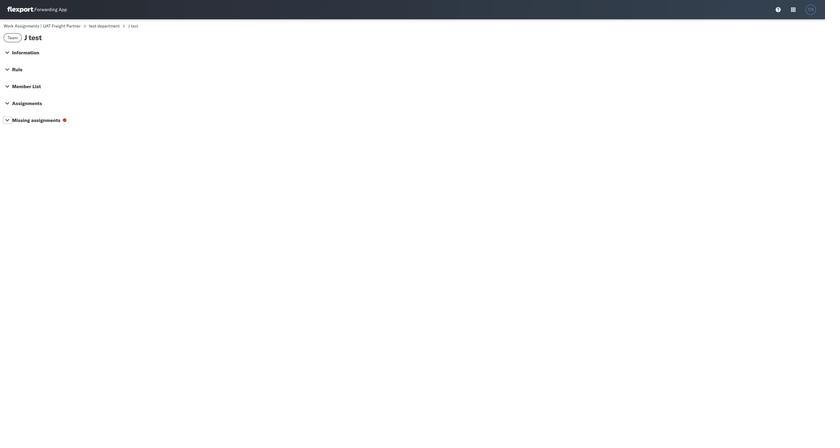 Task type: describe. For each thing, give the bounding box(es) containing it.
uat
[[43, 23, 51, 29]]

2 horizontal spatial test
[[131, 23, 138, 29]]

forwarding app
[[34, 7, 67, 13]]

forwarding
[[34, 7, 58, 13]]

member list
[[12, 83, 41, 90]]

0 horizontal spatial j
[[24, 33, 27, 42]]

os button
[[805, 3, 819, 17]]

0 horizontal spatial test
[[29, 33, 42, 42]]

app
[[59, 7, 67, 13]]

test department
[[89, 23, 120, 29]]

freight
[[52, 23, 65, 29]]

list
[[32, 83, 41, 90]]

work
[[4, 23, 14, 29]]

partner
[[66, 23, 81, 29]]

1 horizontal spatial test
[[89, 23, 96, 29]]

|
[[40, 23, 42, 29]]

test department link
[[89, 23, 120, 29]]



Task type: vqa. For each thing, say whether or not it's contained in the screenshot.
J test to the top
yes



Task type: locate. For each thing, give the bounding box(es) containing it.
test right department
[[131, 23, 138, 29]]

assignments
[[15, 23, 39, 29], [12, 100, 42, 106]]

work assignments | uat freight partner link
[[4, 23, 81, 29]]

test down |
[[29, 33, 42, 42]]

test left department
[[89, 23, 96, 29]]

0 vertical spatial assignments
[[15, 23, 39, 29]]

assignments left |
[[15, 23, 39, 29]]

department
[[98, 23, 120, 29]]

rule
[[12, 67, 22, 73]]

missing assignments
[[12, 117, 60, 123]]

0 vertical spatial j
[[128, 23, 130, 29]]

j test
[[128, 23, 138, 29], [24, 33, 42, 42]]

j right team
[[24, 33, 27, 42]]

1 vertical spatial j
[[24, 33, 27, 42]]

1 vertical spatial assignments
[[12, 100, 42, 106]]

j
[[128, 23, 130, 29], [24, 33, 27, 42]]

j test right department
[[128, 23, 138, 29]]

0 horizontal spatial j test
[[24, 33, 42, 42]]

os
[[809, 7, 815, 12]]

0 vertical spatial j test
[[128, 23, 138, 29]]

assignments down member list
[[12, 100, 42, 106]]

information
[[12, 50, 39, 56]]

j right department
[[128, 23, 130, 29]]

work assignments | uat freight partner
[[4, 23, 81, 29]]

missing
[[12, 117, 30, 123]]

1 horizontal spatial j test
[[128, 23, 138, 29]]

assignments
[[31, 117, 60, 123]]

1 horizontal spatial j
[[128, 23, 130, 29]]

team
[[8, 35, 18, 41]]

1 vertical spatial j test
[[24, 33, 42, 42]]

test
[[89, 23, 96, 29], [131, 23, 138, 29], [29, 33, 42, 42]]

member
[[12, 83, 31, 90]]

j test down |
[[24, 33, 42, 42]]

flexport. image
[[7, 7, 34, 13]]

forwarding app link
[[7, 7, 67, 13]]



